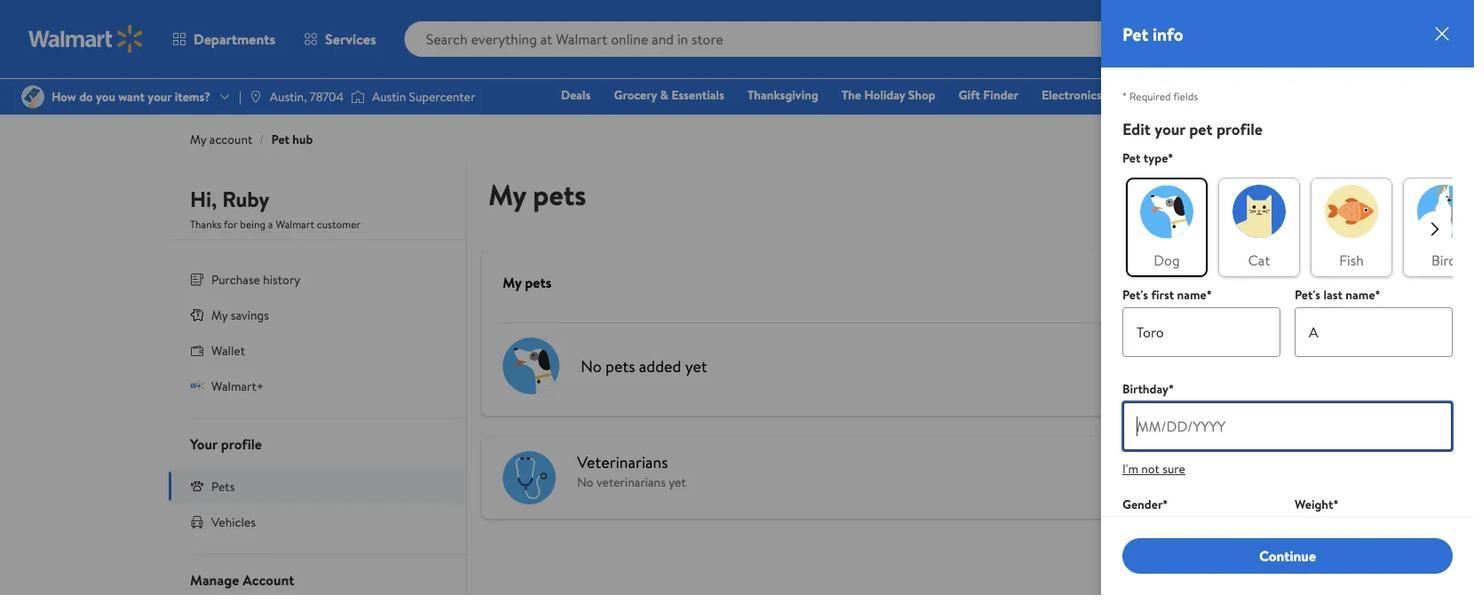 Task type: vqa. For each thing, say whether or not it's contained in the screenshot.
Originally posted on segmart.com to the top
no



Task type: locate. For each thing, give the bounding box(es) containing it.
next slide for pettypescroller list image
[[1418, 211, 1453, 247]]

vehicles link
[[169, 504, 466, 540]]

icon image
[[190, 308, 204, 322], [190, 379, 204, 393], [190, 479, 204, 493]]

Pet's first name* text field
[[1123, 307, 1281, 357]]

no left added
[[581, 355, 602, 377]]

gift finder link
[[951, 85, 1027, 104]]

continue
[[1259, 546, 1316, 566]]

1 vertical spatial yet
[[669, 473, 686, 491]]

1 shop from the left
[[908, 86, 936, 103]]

info
[[1153, 21, 1184, 46]]

my
[[190, 131, 206, 148], [489, 175, 526, 214], [503, 273, 522, 292], [211, 306, 228, 323]]

grocery
[[614, 86, 657, 103]]

pet left info
[[1123, 21, 1149, 46]]

0 horizontal spatial pet's
[[1123, 286, 1149, 303]]

walmart+
[[211, 377, 264, 394]]

profile
[[1217, 118, 1263, 140], [221, 434, 262, 453]]

0 horizontal spatial shop
[[908, 86, 936, 103]]

no left veterinarians
[[577, 473, 594, 491]]

finder
[[984, 86, 1019, 103]]

fish button
[[1311, 178, 1393, 277]]

icon image left walmart+
[[190, 379, 204, 393]]

name*
[[1177, 286, 1212, 303], [1346, 286, 1381, 303]]

1 vertical spatial icon image
[[190, 379, 204, 393]]

profile right your
[[221, 434, 262, 453]]

pet's left last
[[1295, 286, 1321, 303]]

1 pet's from the left
[[1123, 286, 1149, 303]]

name* right last
[[1346, 286, 1381, 303]]

pet's left first on the right of the page
[[1123, 286, 1149, 303]]

cat button
[[1219, 178, 1300, 277]]

electronics
[[1042, 86, 1102, 103]]

2 vertical spatial icon image
[[190, 479, 204, 493]]

yet for no pets added yet
[[685, 355, 707, 377]]

pet info
[[1123, 21, 1184, 46]]

0 horizontal spatial name*
[[1177, 286, 1212, 303]]

0 vertical spatial icon image
[[190, 308, 204, 322]]

shop right holiday
[[908, 86, 936, 103]]

yet inside veterinarians no veterinarians yet
[[669, 473, 686, 491]]

pet hub link
[[271, 131, 313, 148]]

pet
[[1190, 118, 1213, 140]]

veterinarians no veterinarians yet
[[577, 451, 686, 491]]

icon image inside my savings link
[[190, 308, 204, 322]]

0 vertical spatial profile
[[1217, 118, 1263, 140]]

fields
[[1174, 89, 1198, 104]]

1 vertical spatial pets
[[525, 273, 552, 292]]

pets
[[533, 175, 586, 214], [525, 273, 552, 292], [606, 355, 635, 377]]

2 pet's from the left
[[1295, 286, 1321, 303]]

my pets
[[489, 175, 586, 214], [503, 273, 552, 292]]

last
[[1324, 286, 1343, 303]]

dog button
[[1126, 178, 1208, 277]]

i'm not sure
[[1123, 460, 1186, 477]]

0 horizontal spatial profile
[[221, 434, 262, 453]]

pet for pet type*
[[1123, 149, 1141, 167]]

edit
[[1123, 118, 1151, 140]]

hi,
[[190, 184, 217, 214]]

0 vertical spatial my pets
[[489, 175, 586, 214]]

2 vertical spatial pets
[[606, 355, 635, 377]]

bird button
[[1403, 178, 1474, 277]]

pet
[[1123, 21, 1149, 46], [271, 131, 290, 148], [1123, 149, 1141, 167]]

1 icon image from the top
[[190, 308, 204, 322]]

bird image image
[[1418, 185, 1471, 238]]

no pets added yet
[[581, 355, 707, 377]]

add
[[1248, 278, 1270, 295]]

icon image for pets
[[190, 479, 204, 493]]

yet
[[685, 355, 707, 377], [669, 473, 686, 491]]

my account link
[[190, 131, 252, 148]]

0 vertical spatial yet
[[685, 355, 707, 377]]

2 vertical spatial pet
[[1123, 149, 1141, 167]]

icon image inside pets link
[[190, 479, 204, 493]]

savings
[[231, 306, 269, 323]]

1 horizontal spatial name*
[[1346, 286, 1381, 303]]

being
[[240, 217, 266, 232]]

toy shop link
[[1117, 85, 1182, 104]]

3 icon image from the top
[[190, 479, 204, 493]]

purchase history
[[211, 270, 300, 288]]

Search search field
[[405, 21, 1174, 57]]

2 name* from the left
[[1346, 286, 1381, 303]]

icon image inside walmart+ link
[[190, 379, 204, 393]]

name* right first on the right of the page
[[1177, 286, 1212, 303]]

yet right added
[[685, 355, 707, 377]]

icon image left my savings at left bottom
[[190, 308, 204, 322]]

pet's for pet's first name*
[[1123, 286, 1149, 303]]

i'm not sure button
[[1123, 460, 1186, 494]]

weight*
[[1295, 496, 1339, 513]]

vet photo image
[[503, 451, 556, 505]]

shop
[[908, 86, 936, 103], [1146, 86, 1174, 103]]

pets link
[[169, 469, 466, 504]]

thanksgiving link
[[740, 85, 827, 104]]

hi, ruby link
[[190, 184, 269, 221]]

my savings
[[211, 306, 269, 323]]

shop right toy
[[1146, 86, 1174, 103]]

hub
[[293, 131, 313, 148]]

your
[[1155, 118, 1186, 140]]

birthday*
[[1123, 380, 1174, 397]]

walmart
[[276, 217, 314, 232]]

1 name* from the left
[[1177, 286, 1212, 303]]

icon image left the pets at the left bottom of page
[[190, 479, 204, 493]]

pet left type*
[[1123, 149, 1141, 167]]

6 button
[[1403, 18, 1457, 60]]

1 vertical spatial profile
[[221, 434, 262, 453]]

profile right pet
[[1217, 118, 1263, 140]]

pet type* group
[[1123, 147, 1474, 284]]

pet right '/'
[[271, 131, 290, 148]]

1 horizontal spatial pet's
[[1295, 286, 1321, 303]]

shop inside "link"
[[908, 86, 936, 103]]

yet right veterinarians
[[669, 473, 686, 491]]

fish image image
[[1325, 185, 1379, 238]]

deals
[[561, 86, 591, 103]]

the holiday shop link
[[834, 85, 944, 104]]

thanks
[[190, 217, 221, 232]]

cat image image
[[1233, 185, 1286, 238]]

1 horizontal spatial profile
[[1217, 118, 1263, 140]]

1 horizontal spatial shop
[[1146, 86, 1174, 103]]

electronics link
[[1034, 85, 1110, 104]]

your profile
[[190, 434, 262, 453]]

toy shop
[[1125, 86, 1174, 103]]

name* for pet's last name*
[[1346, 286, 1381, 303]]

2 icon image from the top
[[190, 379, 204, 393]]

wallet
[[211, 342, 245, 359]]

pet inside pet type* group
[[1123, 149, 1141, 167]]

0 vertical spatial no
[[581, 355, 602, 377]]

home link
[[1189, 85, 1237, 104]]

pet's
[[1123, 286, 1149, 303], [1295, 286, 1321, 303]]

1 vertical spatial no
[[577, 473, 594, 491]]

0 vertical spatial pet
[[1123, 21, 1149, 46]]



Task type: describe. For each thing, give the bounding box(es) containing it.
vehicles
[[211, 513, 256, 530]]

6
[[1434, 20, 1440, 35]]

*
[[1123, 89, 1127, 104]]

veterinarians
[[577, 451, 668, 473]]

dismiss image
[[1432, 23, 1453, 44]]

essentials
[[672, 86, 725, 103]]

my savings link
[[169, 297, 466, 333]]

the holiday shop
[[842, 86, 936, 103]]

not
[[1142, 460, 1160, 477]]

sure
[[1163, 460, 1186, 477]]

history
[[263, 270, 300, 288]]

a
[[268, 217, 273, 232]]

my account / pet hub
[[190, 131, 313, 148]]

dog image image
[[1141, 185, 1194, 238]]

gift finder
[[959, 86, 1019, 103]]

icon image for my savings
[[190, 308, 204, 322]]

customer
[[317, 217, 361, 232]]

2 shop from the left
[[1146, 86, 1174, 103]]

edit your pet profile
[[1123, 118, 1263, 140]]

grocery & essentials link
[[606, 85, 733, 104]]

no inside veterinarians no veterinarians yet
[[577, 473, 594, 491]]

walmart+ link
[[169, 368, 466, 404]]

pet's for pet's last name*
[[1295, 286, 1321, 303]]

manage
[[190, 570, 239, 589]]

the
[[842, 86, 861, 103]]

cat
[[1248, 250, 1271, 270]]

pets
[[211, 477, 235, 495]]

bird
[[1432, 250, 1457, 270]]

1 vertical spatial my pets
[[503, 273, 552, 292]]

pet info dialog
[[1101, 0, 1474, 595]]

wallet link
[[169, 333, 466, 368]]

pet's last name*
[[1295, 286, 1381, 303]]

/
[[260, 131, 264, 148]]

Pet's last name* text field
[[1295, 307, 1453, 357]]

toy
[[1125, 86, 1143, 103]]

for
[[224, 217, 238, 232]]

your
[[190, 434, 217, 453]]

gender*
[[1123, 496, 1168, 513]]

pet type*
[[1123, 149, 1174, 167]]

required
[[1130, 89, 1171, 104]]

Walmart Site-Wide search field
[[405, 21, 1174, 57]]

continue button
[[1123, 538, 1453, 574]]

account
[[209, 131, 252, 148]]

gift
[[959, 86, 981, 103]]

purchase history link
[[169, 262, 466, 297]]

pet's first name*
[[1123, 286, 1212, 303]]

veterinarians
[[597, 473, 666, 491]]

manage account
[[190, 570, 294, 589]]

walmart image
[[28, 25, 144, 53]]

deals link
[[553, 85, 599, 104]]

ruby
[[222, 184, 269, 214]]

name* for pet's first name*
[[1177, 286, 1212, 303]]

add button
[[1248, 273, 1270, 301]]

dog
[[1154, 250, 1180, 270]]

Birthday* text field
[[1123, 401, 1453, 451]]

hi, ruby thanks for being a walmart customer
[[190, 184, 361, 232]]

added
[[639, 355, 681, 377]]

icon image for walmart+
[[190, 379, 204, 393]]

first
[[1152, 286, 1174, 303]]

account
[[243, 570, 294, 589]]

1 vertical spatial pet
[[271, 131, 290, 148]]

purchase
[[211, 270, 260, 288]]

&
[[660, 86, 669, 103]]

* required fields
[[1123, 89, 1198, 104]]

yet for veterinarians no veterinarians yet
[[669, 473, 686, 491]]

i'm
[[1123, 460, 1139, 477]]

fish
[[1340, 250, 1364, 270]]

0 vertical spatial pets
[[533, 175, 586, 214]]

grocery & essentials
[[614, 86, 725, 103]]

profile inside pet info "dialog"
[[1217, 118, 1263, 140]]

holiday
[[864, 86, 905, 103]]

home
[[1197, 86, 1229, 103]]

pet for pet info
[[1123, 21, 1149, 46]]

thanksgiving
[[748, 86, 819, 103]]

type*
[[1144, 149, 1174, 167]]



